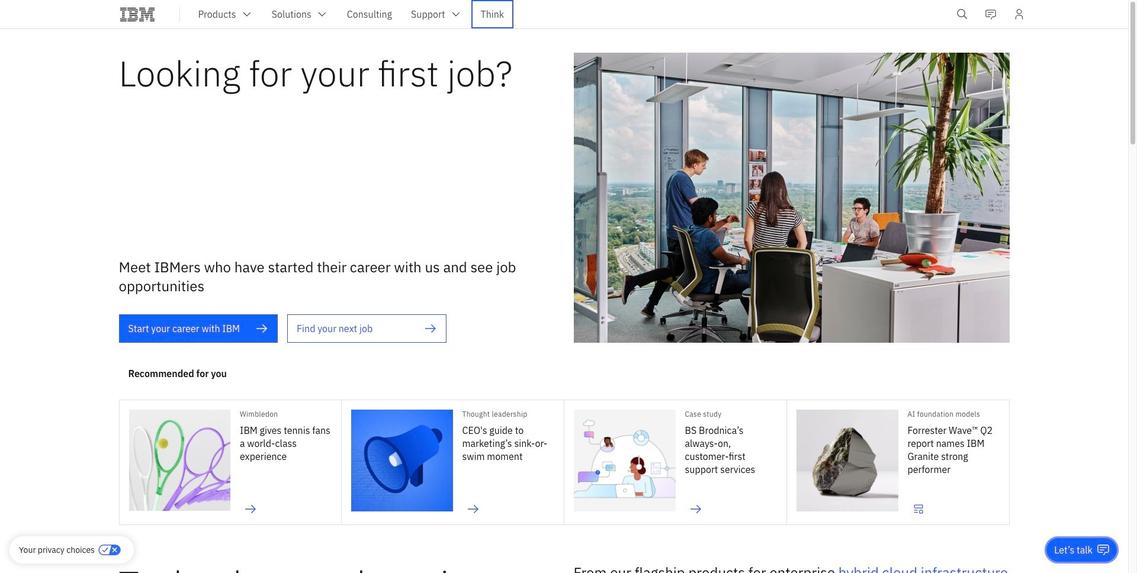 Task type: describe. For each thing, give the bounding box(es) containing it.
let's talk element
[[1055, 544, 1093, 557]]

your privacy choices element
[[19, 544, 95, 557]]



